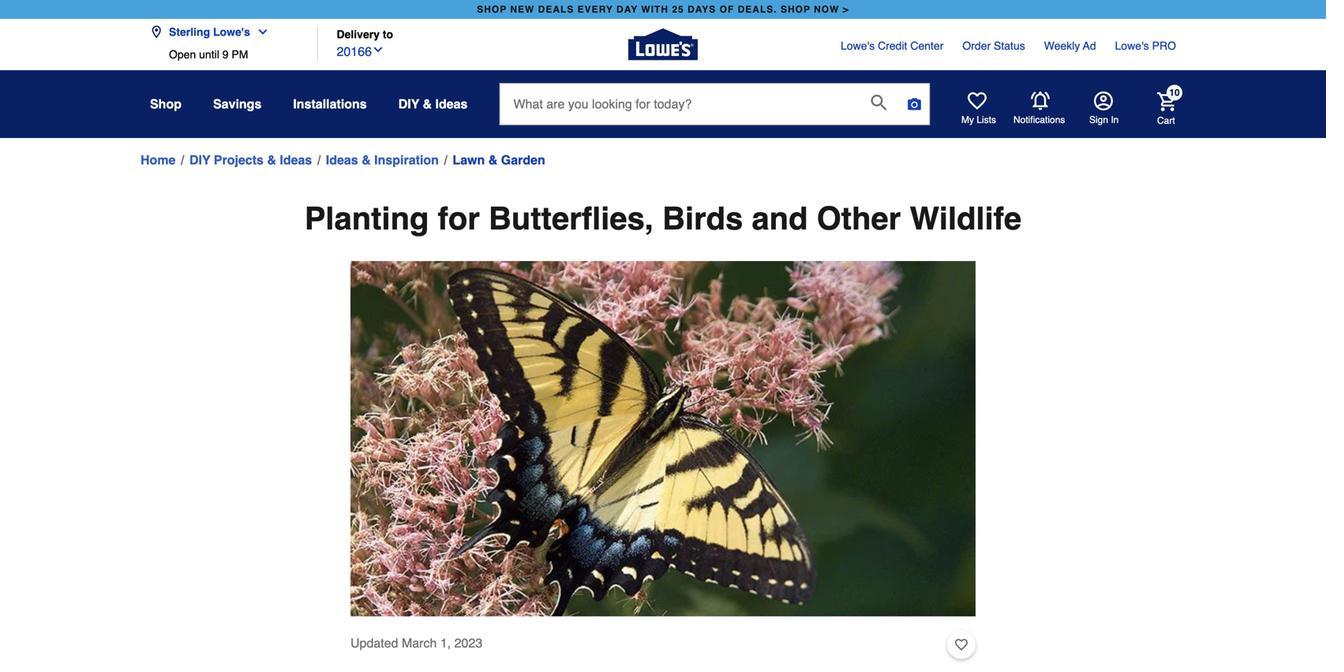 Task type: locate. For each thing, give the bounding box(es) containing it.
lowe's left pro
[[1115, 39, 1149, 52]]

& left inspiration
[[362, 153, 371, 167]]

projects
[[214, 153, 264, 167]]

sign
[[1090, 114, 1108, 126]]

shop
[[150, 97, 182, 111]]

order status
[[963, 39, 1025, 52]]

heart outline image
[[955, 637, 968, 654]]

shop new deals every day with 25 days of deals. shop now > link
[[474, 0, 852, 19]]

2 horizontal spatial lowe's
[[1115, 39, 1149, 52]]

& right the projects on the top left of the page
[[267, 153, 276, 167]]

now
[[814, 4, 840, 15]]

sign in
[[1090, 114, 1119, 126]]

shop left now
[[781, 4, 811, 15]]

1 vertical spatial chevron down image
[[372, 43, 384, 56]]

updated march 1, 2023
[[351, 636, 483, 651]]

for
[[438, 201, 480, 237]]

center
[[911, 39, 944, 52]]

shop left new
[[477, 4, 507, 15]]

25
[[672, 4, 684, 15]]

installations button
[[293, 90, 367, 118]]

1,
[[440, 636, 451, 651]]

1 horizontal spatial shop
[[781, 4, 811, 15]]

notifications
[[1014, 115, 1065, 126]]

delivery to
[[337, 28, 393, 41]]

search image
[[871, 95, 887, 111]]

planting for butterflies, birds and other wildlife
[[305, 201, 1022, 237]]

1 horizontal spatial chevron down image
[[372, 43, 384, 56]]

0 vertical spatial diy
[[398, 97, 419, 111]]

&
[[423, 97, 432, 111], [267, 153, 276, 167], [362, 153, 371, 167], [489, 153, 498, 167]]

diy inside button
[[398, 97, 419, 111]]

my lists
[[962, 114, 996, 126]]

to
[[383, 28, 393, 41]]

credit
[[878, 39, 908, 52]]

lawn & garden link
[[453, 151, 545, 170]]

lowe's home improvement cart image
[[1157, 92, 1176, 111]]

0 horizontal spatial diy
[[189, 153, 210, 167]]

0 horizontal spatial lowe's
[[213, 26, 250, 38]]

None search field
[[499, 83, 930, 140]]

lowe's
[[213, 26, 250, 38], [841, 39, 875, 52], [1115, 39, 1149, 52]]

lowe's pro
[[1115, 39, 1176, 52]]

0 horizontal spatial chevron down image
[[250, 26, 269, 38]]

ideas inside button
[[435, 97, 468, 111]]

& for diy
[[423, 97, 432, 111]]

in
[[1111, 114, 1119, 126]]

diy
[[398, 97, 419, 111], [189, 153, 210, 167]]

weekly ad link
[[1044, 38, 1096, 54]]

ideas down installations button
[[326, 153, 358, 167]]

diy projects & ideas
[[189, 153, 312, 167]]

& up inspiration
[[423, 97, 432, 111]]

new
[[510, 4, 535, 15]]

lowe's home improvement logo image
[[628, 10, 698, 79]]

days
[[688, 4, 716, 15]]

ideas right the projects on the top left of the page
[[280, 153, 312, 167]]

deals.
[[738, 4, 777, 15]]

lowe's for lowe's pro
[[1115, 39, 1149, 52]]

lowe's inside 'link'
[[1115, 39, 1149, 52]]

pro
[[1152, 39, 1176, 52]]

ideas up lawn
[[435, 97, 468, 111]]

open until 9 pm
[[169, 48, 248, 61]]

1 horizontal spatial lowe's
[[841, 39, 875, 52]]

until
[[199, 48, 219, 61]]

pm
[[232, 48, 248, 61]]

1 horizontal spatial diy
[[398, 97, 419, 111]]

lowe's home improvement notification center image
[[1031, 92, 1050, 111]]

lowe's left credit
[[841, 39, 875, 52]]

butterflies,
[[489, 201, 654, 237]]

diy left the projects on the top left of the page
[[189, 153, 210, 167]]

& right lawn
[[489, 153, 498, 167]]

1 vertical spatial diy
[[189, 153, 210, 167]]

ideas
[[435, 97, 468, 111], [280, 153, 312, 167], [326, 153, 358, 167]]

2023
[[454, 636, 483, 651]]

1 shop from the left
[[477, 4, 507, 15]]

shop
[[477, 4, 507, 15], [781, 4, 811, 15]]

diy for diy & ideas
[[398, 97, 419, 111]]

savings
[[213, 97, 262, 111]]

diy up inspiration
[[398, 97, 419, 111]]

2 horizontal spatial ideas
[[435, 97, 468, 111]]

0 horizontal spatial shop
[[477, 4, 507, 15]]

& inside button
[[423, 97, 432, 111]]

0 vertical spatial chevron down image
[[250, 26, 269, 38]]

lowe's credit center
[[841, 39, 944, 52]]

lowe's inside button
[[213, 26, 250, 38]]

chevron down image
[[250, 26, 269, 38], [372, 43, 384, 56]]

planting
[[305, 201, 429, 237]]

lowe's up 9
[[213, 26, 250, 38]]

chevron down image inside 20166 button
[[372, 43, 384, 56]]



Task type: describe. For each thing, give the bounding box(es) containing it.
2 shop from the left
[[781, 4, 811, 15]]

open
[[169, 48, 196, 61]]

location image
[[150, 26, 163, 38]]

chevron down image inside sterling lowe's button
[[250, 26, 269, 38]]

savings button
[[213, 90, 262, 118]]

order
[[963, 39, 991, 52]]

deals
[[538, 4, 574, 15]]

diy & ideas button
[[398, 90, 468, 118]]

camera image
[[907, 96, 923, 112]]

sterling lowe's
[[169, 26, 250, 38]]

and
[[752, 201, 808, 237]]

delivery
[[337, 28, 380, 41]]

lowe's for lowe's credit center
[[841, 39, 875, 52]]

10
[[1170, 87, 1180, 98]]

other
[[817, 201, 901, 237]]

weekly
[[1044, 39, 1080, 52]]

lowe's credit center link
[[841, 38, 944, 54]]

0 horizontal spatial ideas
[[280, 153, 312, 167]]

a butterfly on a plant with pink blooms. image
[[351, 261, 976, 617]]

home
[[141, 153, 176, 167]]

with
[[641, 4, 669, 15]]

1 horizontal spatial ideas
[[326, 153, 358, 167]]

diy & ideas
[[398, 97, 468, 111]]

home link
[[141, 151, 176, 170]]

Search Query text field
[[500, 84, 859, 125]]

of
[[720, 4, 734, 15]]

& for lawn
[[489, 153, 498, 167]]

day
[[617, 4, 638, 15]]

my
[[962, 114, 974, 126]]

ideas & inspiration
[[326, 153, 439, 167]]

march
[[402, 636, 437, 651]]

birds
[[662, 201, 743, 237]]

sterling
[[169, 26, 210, 38]]

cart
[[1157, 115, 1175, 126]]

20166
[[337, 44, 372, 59]]

lowe's pro link
[[1115, 38, 1176, 54]]

my lists link
[[962, 92, 996, 126]]

shop button
[[150, 90, 182, 118]]

lowe's home improvement lists image
[[968, 92, 987, 111]]

wildlife
[[910, 201, 1022, 237]]

lists
[[977, 114, 996, 126]]

ad
[[1083, 39, 1096, 52]]

9
[[222, 48, 229, 61]]

lawn & garden
[[453, 153, 545, 167]]

installations
[[293, 97, 367, 111]]

sterling lowe's button
[[150, 16, 275, 48]]

status
[[994, 39, 1025, 52]]

& for ideas
[[362, 153, 371, 167]]

shop new deals every day with 25 days of deals. shop now >
[[477, 4, 849, 15]]

order status link
[[963, 38, 1025, 54]]

lawn
[[453, 153, 485, 167]]

updated
[[351, 636, 398, 651]]

garden
[[501, 153, 545, 167]]

weekly ad
[[1044, 39, 1096, 52]]

diy for diy projects & ideas
[[189, 153, 210, 167]]

inspiration
[[374, 153, 439, 167]]

ideas & inspiration link
[[326, 151, 439, 170]]

sign in button
[[1090, 92, 1119, 126]]

20166 button
[[337, 41, 384, 61]]

lowe's home improvement account image
[[1094, 92, 1113, 111]]

>
[[843, 4, 849, 15]]

every
[[578, 4, 613, 15]]

diy projects & ideas link
[[189, 151, 312, 170]]



Task type: vqa. For each thing, say whether or not it's contained in the screenshot.
down
no



